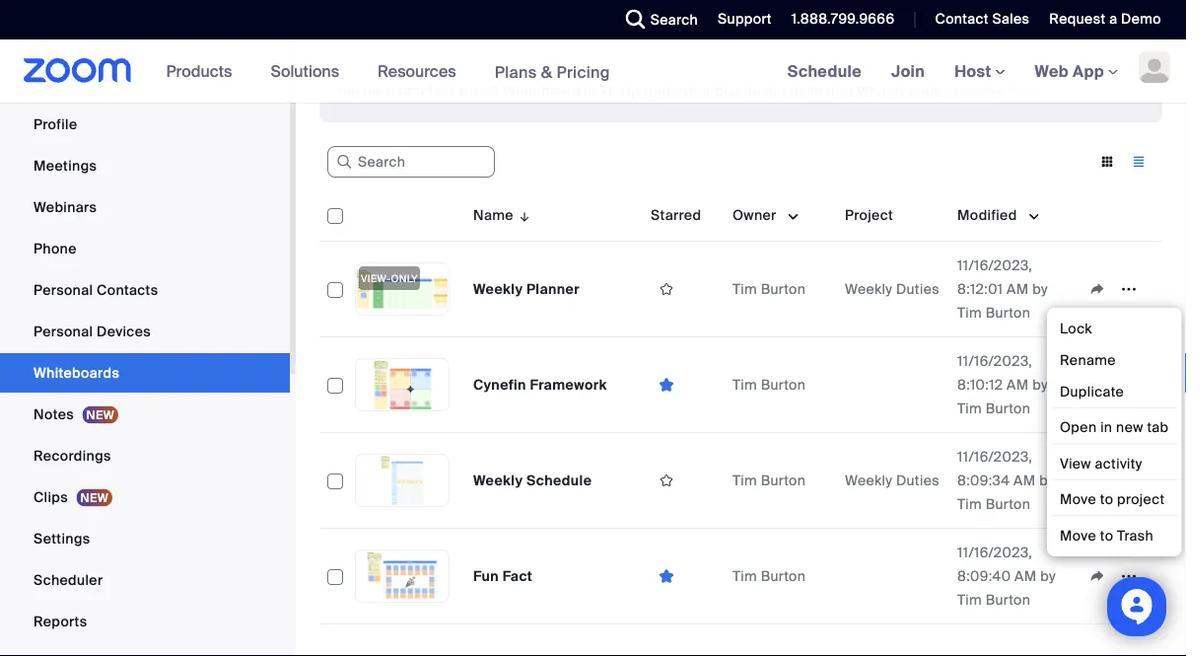 Task type: locate. For each thing, give the bounding box(es) containing it.
2 move from the top
[[1061, 526, 1097, 545]]

click to unstar the whiteboard cynefin framework image
[[651, 375, 683, 394]]

3 tim burton from the top
[[733, 471, 806, 489]]

with
[[1077, 10, 1104, 29]]

2 weekly duties from the top
[[845, 471, 940, 489]]

am inside '11/16/2023, 8:12:01 am by tim burton'
[[1007, 280, 1030, 298]]

canvas
[[610, 10, 660, 29], [714, 10, 763, 29]]

your
[[458, 81, 487, 100], [683, 81, 712, 100]]

cynefin
[[474, 375, 527, 394]]

2 upgrade from the left
[[947, 81, 1005, 100]]

more options for weekly planner image
[[1114, 280, 1145, 298]]

webinars link
[[0, 187, 290, 227]]

tim right the click to unstar the whiteboard fun fact image
[[733, 567, 758, 585]]

11/16/2023, inside '11/16/2023, 8:12:01 am by tim burton'
[[958, 256, 1033, 274]]

plan inside button
[[1160, 10, 1187, 29]]

personal up the whiteboards
[[34, 322, 93, 340]]

personal for personal contacts
[[34, 281, 93, 299]]

move for move to trash
[[1061, 526, 1097, 545]]

notes
[[34, 405, 74, 423]]

weekly schedule button
[[848, 0, 967, 30]]

am right 8:09:34
[[1014, 471, 1036, 489]]

2 canvas from the left
[[714, 10, 763, 29]]

thumbnail of fun fact image
[[356, 551, 449, 602]]

clips link
[[0, 478, 290, 517]]

settings link
[[0, 519, 290, 558]]

burton inside 11/16/2023, 8:10:12 am by tim burton
[[986, 399, 1031, 417]]

11/16/2023, up 8:10:12
[[958, 352, 1033, 370]]

burton inside 11/16/2023, 8:09:34 am by tim burton
[[986, 495, 1031, 513]]

1 horizontal spatial plan
[[1160, 10, 1187, 29]]

weekly inside weekly planner element
[[1109, 10, 1156, 29]]

join
[[892, 61, 926, 81]]

show
[[981, 10, 1017, 29]]

pricing
[[557, 61, 611, 82]]

upgrade right join link
[[947, 81, 1005, 100]]

your left plan
[[683, 81, 712, 100]]

burton
[[761, 280, 806, 298], [986, 303, 1031, 322], [761, 375, 806, 394], [986, 399, 1031, 417], [761, 471, 806, 489], [986, 495, 1031, 513], [761, 567, 806, 585], [986, 590, 1031, 609]]

11/16/2023, inside 11/16/2023, 8:09:34 am by tim burton
[[958, 447, 1033, 466]]

1 horizontal spatial upgrade
[[947, 81, 1005, 100]]

marketing
[[643, 10, 710, 29]]

share image
[[1082, 280, 1114, 298]]

whiteboard
[[503, 81, 581, 100]]

2 horizontal spatial schedule
[[904, 10, 967, 29]]

1 vertical spatial cell
[[838, 529, 950, 625]]

tim down 8:09:40
[[958, 590, 983, 609]]

0 vertical spatial cell
[[838, 337, 950, 433]]

0 horizontal spatial plan
[[1009, 81, 1038, 100]]

11/16/2023, up 8:09:34
[[958, 447, 1033, 466]]

2 11/16/2023, from the top
[[958, 352, 1033, 370]]

tim right click to unstar the whiteboard cynefin framework image
[[733, 375, 758, 394]]

rename
[[1061, 351, 1117, 369]]

weekly duties
[[845, 280, 940, 298], [845, 471, 940, 489]]

a right with
[[1108, 10, 1116, 29]]

am inside 11/16/2023, 8:10:12 am by tim burton
[[1007, 375, 1030, 394]]

canvas inside "button"
[[714, 10, 763, 29]]

unlimited
[[791, 81, 854, 100]]

duties for 8:09:34
[[897, 471, 940, 489]]

limit.
[[585, 81, 617, 100]]

learning experience canvas
[[468, 10, 660, 29]]

a left the twist
[[1110, 10, 1118, 28]]

fun fact
[[474, 567, 533, 585]]

a inside show and tell with a twist element
[[1108, 10, 1116, 29]]

burton inside 11/16/2023, 8:09:40 am by tim burton
[[986, 590, 1031, 609]]

tim burton for 8:12:01
[[733, 280, 806, 298]]

lock
[[1061, 319, 1093, 337]]

digital marketing canvas button
[[592, 0, 763, 30]]

personal contacts
[[34, 281, 158, 299]]

1 tim burton from the top
[[733, 280, 806, 298]]

your left '3'
[[458, 81, 487, 100]]

weekly
[[852, 10, 900, 29], [1109, 10, 1156, 29], [474, 280, 523, 298], [845, 280, 893, 298], [474, 471, 523, 489], [845, 471, 893, 489]]

schedule
[[904, 10, 967, 29], [788, 61, 862, 81], [527, 471, 592, 489]]

Search text field
[[328, 146, 495, 178]]

0 horizontal spatial upgrade
[[621, 81, 679, 100]]

1 vertical spatial personal
[[34, 322, 93, 340]]

tim down 8:09:34
[[958, 495, 983, 513]]

11/16/2023, up 8:09:40
[[958, 543, 1033, 561]]

1 vertical spatial schedule
[[788, 61, 862, 81]]

search
[[651, 10, 699, 29]]

2 your from the left
[[683, 81, 712, 100]]

scheduler
[[34, 571, 103, 589]]

personal devices link
[[0, 312, 290, 351]]

1 vertical spatial to
[[1101, 490, 1114, 509]]

11/16/2023, for 8:09:34
[[958, 447, 1033, 466]]

digital marketing canvas element
[[592, 10, 763, 30]]

2 vertical spatial to
[[1101, 526, 1114, 545]]

weekly planner element
[[1105, 10, 1187, 30]]

2 duties from the top
[[897, 471, 940, 489]]

tim burton
[[733, 280, 806, 298], [733, 375, 806, 394], [733, 471, 806, 489], [733, 567, 806, 585]]

application containing name
[[320, 189, 1163, 625]]

whiteboards link
[[0, 353, 290, 393]]

schedule up join link
[[904, 10, 967, 29]]

open
[[1061, 418, 1097, 437]]

am inside 11/16/2023, 8:09:34 am by tim burton
[[1014, 471, 1036, 489]]

2 cell from the top
[[838, 529, 950, 625]]

weekly duties down project
[[845, 280, 940, 298]]

home
[[34, 73, 74, 92]]

upgrade right limit.
[[621, 81, 679, 100]]

weekly duties for 8:12:01
[[845, 280, 940, 298]]

tim down 8:10:12
[[958, 399, 983, 417]]

tim down the owner
[[733, 280, 758, 298]]

cell
[[838, 337, 950, 433], [838, 529, 950, 625]]

home link
[[0, 63, 290, 103]]

0 horizontal spatial canvas
[[610, 10, 660, 29]]

1 horizontal spatial your
[[683, 81, 712, 100]]

solutions
[[271, 61, 339, 81]]

0 vertical spatial plan
[[1160, 10, 1187, 29]]

show and tell with a twist button
[[977, 0, 1154, 30]]

by left duplicate
[[1033, 375, 1049, 394]]

diagram
[[801, 10, 857, 29]]

move down view
[[1061, 490, 1097, 509]]

0 vertical spatial personal
[[34, 281, 93, 299]]

show and tell with a twist
[[981, 10, 1154, 29]]

uml class diagram weekly schedule
[[724, 10, 967, 29]]

by for 11/16/2023, 8:12:01 am by tim burton
[[1033, 280, 1049, 298]]

by left share image
[[1033, 280, 1049, 298]]

1 vertical spatial weekly duties
[[845, 471, 940, 489]]

plan
[[1160, 10, 1187, 29], [1009, 81, 1038, 100]]

tell
[[1050, 10, 1073, 29]]

show and tell with a twist element
[[977, 10, 1154, 30]]

cell left 8:09:40
[[838, 529, 950, 625]]

1 weekly duties from the top
[[845, 280, 940, 298]]

1 duties from the top
[[897, 280, 940, 298]]

products button
[[166, 39, 241, 103]]

tim down 8:12:01
[[958, 303, 983, 322]]

1.888.799.9666
[[792, 10, 895, 28]]

request a demo
[[1050, 10, 1162, 28]]

cell left 8:10:12
[[838, 337, 950, 433]]

upgrade plan button
[[947, 75, 1038, 107]]

am for 8:09:40
[[1015, 567, 1037, 585]]

1 vertical spatial move
[[1061, 526, 1097, 545]]

thumbnail of weekly schedule image
[[356, 455, 449, 506]]

you
[[335, 81, 360, 100]]

11/16/2023, up 8:12:01
[[958, 256, 1033, 274]]

11/16/2023, for 8:12:01
[[958, 256, 1033, 274]]

learning experience canvas button
[[468, 10, 660, 29]]

2 personal from the top
[[34, 322, 93, 340]]

0 horizontal spatial schedule
[[527, 471, 592, 489]]

4 11/16/2023, from the top
[[958, 543, 1033, 561]]

1 11/16/2023, from the top
[[958, 256, 1033, 274]]

1 horizontal spatial canvas
[[714, 10, 763, 29]]

by inside 11/16/2023, 8:10:12 am by tim burton
[[1033, 375, 1049, 394]]

1 personal from the top
[[34, 281, 93, 299]]

by left view
[[1040, 471, 1056, 489]]

canvas for digital marketing canvas
[[714, 10, 763, 29]]

am right 8:12:01
[[1007, 280, 1030, 298]]

by left share icon
[[1041, 567, 1057, 585]]

to left get
[[748, 81, 762, 100]]

plan right the twist
[[1160, 10, 1187, 29]]

1 a from the left
[[1110, 10, 1118, 28]]

view
[[1061, 454, 1092, 473]]

uml class diagram element
[[720, 10, 857, 30]]

by inside 11/16/2023, 8:09:34 am by tim burton
[[1040, 471, 1056, 489]]

duplicate
[[1061, 382, 1125, 401]]

1 vertical spatial duties
[[897, 471, 940, 489]]

0 vertical spatial move
[[1061, 490, 1097, 509]]

11/16/2023, for 8:09:40
[[958, 543, 1033, 561]]

devices
[[97, 322, 151, 340]]

phone
[[34, 239, 77, 257]]

duties left 8:12:01
[[897, 280, 940, 298]]

weekly duties left 8:09:34
[[845, 471, 940, 489]]

host button
[[955, 61, 1006, 81]]

schedule down framework
[[527, 471, 592, 489]]

application
[[320, 189, 1163, 625], [1082, 274, 1155, 304], [1082, 561, 1155, 591]]

&
[[541, 61, 553, 82]]

0 vertical spatial schedule
[[904, 10, 967, 29]]

class
[[759, 10, 797, 29]]

personal down phone on the left top of the page
[[34, 281, 93, 299]]

1 move from the top
[[1061, 490, 1097, 509]]

am right 8:09:40
[[1015, 567, 1037, 585]]

am right 8:10:12
[[1007, 375, 1030, 394]]

am inside 11/16/2023, 8:09:40 am by tim burton
[[1015, 567, 1037, 585]]

duties for 8:12:01
[[897, 280, 940, 298]]

weekly plan button
[[1105, 0, 1187, 30]]

resources
[[378, 61, 456, 81]]

to left project
[[1101, 490, 1114, 509]]

8:10:12
[[958, 375, 1004, 394]]

11/16/2023, inside 11/16/2023, 8:10:12 am by tim burton
[[958, 352, 1033, 370]]

2 vertical spatial schedule
[[527, 471, 592, 489]]

plan
[[716, 81, 745, 100]]

1.888.799.9666 button
[[777, 0, 900, 39], [792, 10, 895, 28]]

personal inside "link"
[[34, 322, 93, 340]]

by inside 11/16/2023, 8:09:40 am by tim burton
[[1041, 567, 1057, 585]]

to left trash
[[1101, 526, 1114, 545]]

1 horizontal spatial schedule
[[788, 61, 862, 81]]

0 vertical spatial duties
[[897, 280, 940, 298]]

scheduler link
[[0, 560, 290, 600]]

application for 11/16/2023, 8:12:01 am by tim burton
[[1082, 274, 1155, 304]]

upgrade
[[621, 81, 679, 100], [947, 81, 1005, 100]]

twist
[[1119, 10, 1154, 29]]

2 a from the left
[[1108, 10, 1116, 29]]

move for move to project
[[1061, 490, 1097, 509]]

schedule down diagram
[[788, 61, 862, 81]]

0 horizontal spatial your
[[458, 81, 487, 100]]

solutions button
[[271, 39, 348, 103]]

plans
[[495, 61, 537, 82]]

move up share icon
[[1061, 526, 1097, 545]]

1 canvas from the left
[[610, 10, 660, 29]]

banner
[[0, 39, 1187, 104]]

1 cell from the top
[[838, 337, 950, 433]]

0 vertical spatial weekly duties
[[845, 280, 940, 298]]

duties left 8:09:34
[[897, 471, 940, 489]]

3 11/16/2023, from the top
[[958, 447, 1033, 466]]

activity
[[1096, 454, 1143, 473]]

4 tim burton from the top
[[733, 567, 806, 585]]

8:09:34
[[958, 471, 1011, 489]]

2 tim burton from the top
[[733, 375, 806, 394]]

plan right host dropdown button at the right top of page
[[1009, 81, 1038, 100]]

by inside '11/16/2023, 8:12:01 am by tim burton'
[[1033, 280, 1049, 298]]

11/16/2023, inside 11/16/2023, 8:09:40 am by tim burton
[[958, 543, 1033, 561]]

schedule inside meetings navigation
[[788, 61, 862, 81]]

weekly plan
[[1109, 10, 1187, 29]]

click to star the whiteboard weekly planner image
[[651, 280, 683, 298]]

name
[[474, 206, 514, 224]]

zoom logo image
[[24, 58, 132, 83]]

grid mode, not selected image
[[1092, 153, 1124, 171]]



Task type: vqa. For each thing, say whether or not it's contained in the screenshot.
HOST dropdown button on the right of the page
yes



Task type: describe. For each thing, give the bounding box(es) containing it.
tim inside 11/16/2023, 8:09:34 am by tim burton
[[958, 495, 983, 513]]

profile
[[34, 115, 77, 133]]

0 vertical spatial to
[[748, 81, 762, 100]]

by for 11/16/2023, 8:09:34 am by tim burton
[[1040, 471, 1056, 489]]

click to star the whiteboard weekly schedule image
[[651, 472, 683, 489]]

webinars
[[34, 198, 97, 216]]

tim inside 11/16/2023, 8:10:12 am by tim burton
[[958, 399, 983, 417]]

uml class diagram button
[[720, 0, 857, 30]]

11/16/2023, 8:10:12 am by tim burton
[[958, 352, 1049, 417]]

web app
[[1035, 61, 1105, 81]]

1 your from the left
[[458, 81, 487, 100]]

new
[[1117, 418, 1144, 437]]

view-only
[[361, 272, 418, 285]]

meetings
[[34, 156, 97, 175]]

experience
[[530, 10, 607, 29]]

fun
[[474, 567, 499, 585]]

1 vertical spatial plan
[[1009, 81, 1038, 100]]

contact
[[936, 10, 989, 28]]

request
[[1050, 10, 1106, 28]]

am for 8:09:34
[[1014, 471, 1036, 489]]

canvas for learning experience canvas
[[610, 10, 660, 29]]

by for 11/16/2023, 8:09:40 am by tim burton
[[1041, 567, 1057, 585]]

list mode, selected image
[[1124, 153, 1155, 171]]

profile picture image
[[1139, 51, 1171, 83]]

sales
[[993, 10, 1030, 28]]

1 upgrade from the left
[[621, 81, 679, 100]]

to for move to project
[[1101, 490, 1114, 509]]

project
[[1118, 490, 1166, 509]]

digital
[[596, 10, 639, 29]]

by for 11/16/2023, 8:10:12 am by tim burton
[[1033, 375, 1049, 394]]

products
[[166, 61, 232, 81]]

whiteboards.
[[857, 81, 947, 100]]

planner
[[527, 280, 580, 298]]

app
[[1073, 61, 1105, 81]]

whiteboards
[[34, 364, 120, 382]]

clips
[[34, 488, 68, 506]]

move to trash
[[1061, 526, 1154, 545]]

starred
[[651, 206, 702, 224]]

reports
[[34, 612, 87, 630]]

am for 8:10:12
[[1007, 375, 1030, 394]]

meetings link
[[0, 146, 290, 185]]

move to project
[[1061, 490, 1166, 509]]

11/16/2023, 8:09:34 am by tim burton
[[958, 447, 1056, 513]]

8:09:40
[[958, 567, 1012, 585]]

personal devices
[[34, 322, 151, 340]]

weekly duties for 8:09:34
[[845, 471, 940, 489]]

open in new tab
[[1061, 418, 1170, 437]]

phone link
[[0, 229, 290, 268]]

3
[[491, 81, 500, 100]]

modified
[[958, 206, 1018, 224]]

owner
[[733, 206, 777, 224]]

tim burton for 8:10:12
[[733, 375, 806, 394]]

join link
[[877, 39, 940, 103]]

click to unstar the whiteboard fun fact image
[[651, 567, 683, 586]]

product information navigation
[[152, 39, 625, 104]]

learning
[[468, 10, 527, 29]]

personal for personal devices
[[34, 322, 93, 340]]

contact sales
[[936, 10, 1030, 28]]

have
[[364, 81, 396, 100]]

search button
[[611, 0, 703, 39]]

view activity
[[1061, 454, 1143, 473]]

in
[[1101, 418, 1113, 437]]

schedule link
[[773, 39, 877, 103]]

profile link
[[0, 105, 290, 144]]

trash
[[1118, 526, 1154, 545]]

demo
[[1122, 10, 1162, 28]]

tab
[[1148, 418, 1170, 437]]

burton inside '11/16/2023, 8:12:01 am by tim burton'
[[986, 303, 1031, 322]]

framework
[[530, 375, 607, 394]]

11/16/2023, for 8:10:12
[[958, 352, 1033, 370]]

fact
[[503, 567, 533, 585]]

get
[[765, 81, 787, 100]]

banner containing products
[[0, 39, 1187, 104]]

tim right click to star the whiteboard weekly schedule icon
[[733, 471, 758, 489]]

tim inside 11/16/2023, 8:09:40 am by tim burton
[[958, 590, 983, 609]]

weekly schedule
[[474, 471, 592, 489]]

more options for fun fact image
[[1114, 567, 1145, 585]]

web app button
[[1035, 61, 1119, 81]]

cell for 8:10:12
[[838, 337, 950, 433]]

recordings link
[[0, 436, 290, 476]]

11/16/2023, 8:12:01 am by tim burton
[[958, 256, 1049, 322]]

meetings navigation
[[773, 39, 1187, 104]]

recordings
[[34, 446, 111, 465]]

host
[[955, 61, 996, 81]]

settings
[[34, 529, 90, 548]]

uml
[[724, 10, 756, 29]]

thumbnail of weekly planner image
[[356, 263, 449, 315]]

application for 11/16/2023, 8:09:40 am by tim burton
[[1082, 561, 1155, 591]]

tim burton for 8:09:34
[[733, 471, 806, 489]]

tim inside '11/16/2023, 8:12:01 am by tim burton'
[[958, 303, 983, 322]]

am for 8:12:01
[[1007, 280, 1030, 298]]

and
[[1021, 10, 1046, 29]]

notes link
[[0, 395, 290, 434]]

cell for 8:09:40
[[838, 529, 950, 625]]

weekly schedule element
[[848, 10, 967, 30]]

contacts
[[97, 281, 158, 299]]

8:12:01
[[958, 280, 1004, 298]]

to for move to trash
[[1101, 526, 1114, 545]]

web
[[1035, 61, 1069, 81]]

tim burton for 8:09:40
[[733, 567, 806, 585]]

arrow down image
[[514, 203, 532, 227]]

cynefin framework
[[474, 375, 607, 394]]

resources button
[[378, 39, 465, 103]]

view-
[[361, 272, 391, 285]]

plans & pricing
[[495, 61, 611, 82]]

personal menu menu
[[0, 63, 290, 643]]

reports link
[[0, 602, 290, 641]]

share image
[[1082, 567, 1114, 585]]

thumbnail of cynefin framework image
[[356, 359, 449, 410]]



